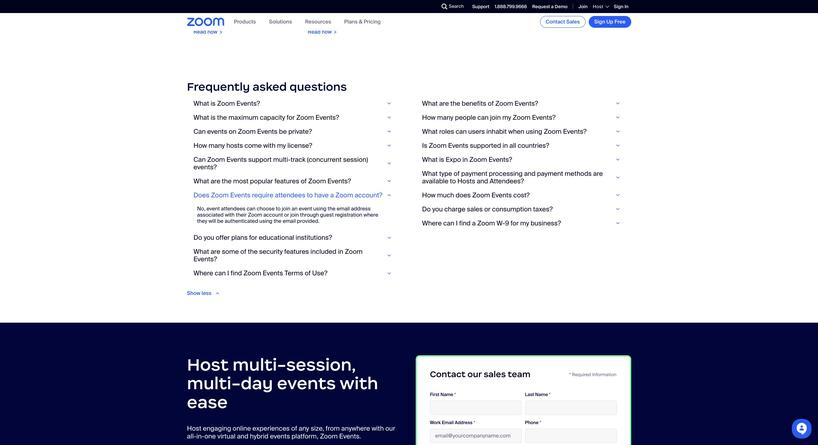 Task type: describe. For each thing, give the bounding box(es) containing it.
platform,
[[292, 433, 319, 441]]

any
[[299, 425, 309, 434]]

i for zoom
[[228, 269, 229, 278]]

do you offer plans for educational institutions? button
[[194, 234, 396, 242]]

processing
[[489, 170, 523, 178]]

(concurrent
[[307, 156, 342, 164]]

events. inside learn best practices and recommendations to help you host and manage a successful virtual experience with zoom events. read now
[[248, 19, 266, 26]]

how for how many people can join my zoom events?
[[422, 113, 436, 122]]

can for can zoom events support multi-track (concurrent session) events?
[[194, 156, 206, 164]]

their
[[236, 212, 247, 219]]

sign up free
[[595, 18, 626, 25]]

use?
[[313, 269, 328, 278]]

you down much
[[433, 205, 443, 214]]

contact for contact sales
[[546, 18, 566, 25]]

does
[[456, 191, 471, 200]]

do you charge sales or consumption taxes? button
[[422, 205, 625, 214]]

you left 'offer'
[[204, 234, 214, 242]]

0 vertical spatial features
[[275, 177, 299, 186]]

and down what is expo in zoom events? dropdown button
[[525, 170, 536, 178]]

help
[[245, 7, 256, 13]]

join left an
[[282, 206, 291, 212]]

planning
[[323, 7, 344, 13]]

are inside what type of payment processing and payment methods are available to hosts and attendees?
[[594, 170, 603, 178]]

phone *
[[525, 420, 542, 426]]

now inside learn best practices and recommendations to help you host and manage a successful virtual experience with zoom events. read now
[[208, 29, 218, 35]]

guest
[[320, 212, 334, 219]]

can zoom events support multi-track (concurrent session) events? button
[[194, 156, 396, 172]]

* right phone
[[540, 420, 542, 426]]

are for what are the benefits of zoom events?
[[440, 99, 449, 108]]

with inside learn best practices and recommendations to help you host and manage a successful virtual experience with zoom events. read now
[[222, 19, 232, 26]]

maximum
[[229, 113, 259, 122]]

do you offer plans for educational institutions?
[[194, 234, 332, 242]]

i for a
[[456, 219, 458, 228]]

a inside learn best practices and recommendations to help you host and manage a successful virtual experience with zoom events. read now
[[225, 13, 228, 20]]

one
[[205, 433, 216, 441]]

events inside host engaging online experiences of any size, from anywhere with our all-in-one virtual and hybrid events platform, zoom events.
[[270, 433, 290, 441]]

where can i find a zoom w-9 for my business?
[[422, 219, 562, 228]]

host for host multi-session, multi-day events with ease
[[187, 355, 229, 376]]

attendees?
[[490, 177, 524, 186]]

of inside what type of payment processing and payment methods are available to hosts and attendees?
[[454, 170, 460, 178]]

address
[[351, 206, 371, 212]]

provided.
[[297, 218, 320, 225]]

1 vertical spatial sales
[[484, 370, 506, 380]]

attendees inside no, event attendees can choose to join an event using the email address associated with their zoom account or join through guest registration where they will be authenticated using the email provided.
[[221, 206, 246, 212]]

host engaging online experiences of any size, from anywhere with our all-in-one virtual and hybrid events platform, zoom events.
[[187, 425, 396, 441]]

hybrid inside find everything you need to know about planning and hosting online and hybrid campus events.
[[318, 13, 333, 20]]

2 vertical spatial my
[[521, 219, 530, 228]]

events down attendees?
[[492, 191, 512, 200]]

join up "inhabit"
[[491, 113, 501, 122]]

supported
[[470, 141, 502, 150]]

frequently asked questions
[[187, 80, 347, 94]]

virtual inside host engaging online experiences of any size, from anywhere with our all-in-one virtual and hybrid events platform, zoom events.
[[218, 433, 236, 441]]

what are the most popular features of zoom events? button
[[194, 177, 396, 186]]

* right last in the right of the page
[[550, 392, 551, 398]]

security
[[259, 248, 283, 256]]

can events on zoom events be private? button
[[194, 127, 396, 136]]

frequently asked questions element
[[187, 80, 632, 297]]

sales
[[567, 18, 580, 25]]

the up educational
[[274, 218, 282, 225]]

phone
[[525, 420, 539, 426]]

work
[[430, 420, 441, 426]]

1 horizontal spatial using
[[314, 206, 327, 212]]

about
[[308, 7, 322, 13]]

1 horizontal spatial read
[[308, 29, 321, 35]]

of inside host engaging online experiences of any size, from anywhere with our all-in-one virtual and hybrid events platform, zoom events.
[[292, 425, 297, 434]]

pricing
[[364, 18, 381, 25]]

much
[[438, 191, 455, 200]]

how for how much does zoom events cost?
[[422, 191, 436, 200]]

my for zoom
[[503, 113, 512, 122]]

what for what is zoom events?
[[194, 99, 209, 108]]

what for what is the maximum capacity for zoom events?
[[194, 113, 209, 122]]

a left demo at the top
[[552, 4, 554, 9]]

a down do you charge sales or consumption taxes?
[[473, 219, 476, 228]]

1 vertical spatial in
[[463, 156, 468, 164]]

what for what are the benefits of zoom events?
[[422, 99, 438, 108]]

team
[[508, 370, 531, 380]]

private?
[[289, 127, 312, 136]]

1 vertical spatial for
[[511, 219, 519, 228]]

events up expo
[[449, 141, 469, 150]]

email@yourcompanyname.com text field
[[430, 430, 522, 444]]

host for host engaging online experiences of any size, from anywhere with our all-in-one virtual and hybrid events platform, zoom events.
[[187, 425, 202, 434]]

of left use?
[[305, 269, 311, 278]]

educational
[[259, 234, 294, 242]]

contact sales link
[[541, 16, 586, 28]]

from
[[326, 425, 340, 434]]

all
[[510, 141, 517, 150]]

benefits
[[462, 99, 487, 108]]

where
[[364, 212, 379, 219]]

are for what are the most popular features of zoom events?
[[211, 177, 221, 186]]

included
[[311, 248, 337, 256]]

0 horizontal spatial email
[[283, 218, 296, 225]]

request a demo link
[[533, 4, 568, 9]]

join left through
[[291, 212, 299, 219]]

institutions?
[[296, 234, 332, 242]]

on
[[229, 127, 237, 136]]

sign up free link
[[589, 16, 632, 28]]

with inside host engaging online experiences of any size, from anywhere with our all-in-one virtual and hybrid events platform, zoom events.
[[372, 425, 384, 434]]

popular
[[250, 177, 273, 186]]

expo
[[446, 156, 461, 164]]

be inside no, event attendees can choose to join an event using the email address associated with their zoom account or join through guest registration where they will be authenticated using the email provided.
[[217, 218, 224, 225]]

size,
[[311, 425, 324, 434]]

asked
[[253, 80, 287, 94]]

* right address
[[474, 420, 476, 426]]

what is zoom events?
[[194, 99, 260, 108]]

type
[[440, 170, 453, 178]]

the inside what are some of the security features included in zoom events?
[[248, 248, 258, 256]]

you inside learn best practices and recommendations to help you host and manage a successful virtual experience with zoom events. read now
[[257, 7, 265, 13]]

find for a
[[460, 219, 471, 228]]

how many people can join my zoom events?
[[422, 113, 556, 122]]

can inside no, event attendees can choose to join an event using the email address associated with their zoom account or join through guest registration where they will be authenticated using the email provided.
[[247, 206, 256, 212]]

authenticated
[[225, 218, 258, 225]]

1 horizontal spatial now
[[322, 29, 332, 35]]

events inside 'frequently asked questions' element
[[207, 127, 227, 136]]

hosting
[[356, 7, 373, 13]]

how for how many hosts come with my license?
[[194, 141, 207, 150]]

license?
[[288, 141, 313, 150]]

first
[[430, 392, 440, 398]]

2 horizontal spatial now
[[551, 13, 561, 20]]

many for hosts
[[209, 141, 225, 150]]

contact for contact our sales team
[[430, 370, 466, 380]]

with inside no, event attendees can choose to join an event using the email address associated with their zoom account or join through guest registration where they will be authenticated using the email provided.
[[225, 212, 235, 219]]

experiences
[[253, 425, 290, 434]]

events? inside what are some of the security features included in zoom events?
[[194, 255, 217, 264]]

anywhere
[[342, 425, 370, 434]]

what is the maximum capacity for zoom events?
[[194, 113, 339, 122]]

name for first
[[441, 392, 454, 398]]

and up plans in the left top of the page
[[345, 7, 354, 13]]

show
[[187, 290, 201, 297]]

name for last
[[536, 392, 549, 398]]

1 horizontal spatial attendees
[[275, 191, 306, 200]]

support
[[249, 156, 272, 164]]

* required information
[[570, 372, 617, 378]]

information
[[593, 372, 617, 378]]

can for can events on zoom events be private?
[[194, 127, 206, 136]]

zoom inside can zoom events support multi-track (concurrent session) events?
[[207, 156, 225, 164]]

is for expo
[[440, 156, 445, 164]]

when
[[509, 127, 525, 136]]

of up "how many people can join my zoom events?"
[[488, 99, 494, 108]]

best
[[209, 0, 219, 7]]

my for license?
[[277, 141, 286, 150]]

where can i find zoom events terms of use? button
[[194, 269, 396, 278]]

session)
[[343, 156, 368, 164]]

many for people
[[438, 113, 454, 122]]

what for what type of payment processing and payment methods are available to hosts and attendees?
[[422, 170, 438, 178]]

what for what are some of the security features included in zoom events?
[[194, 248, 209, 256]]

2 horizontal spatial in
[[503, 141, 508, 150]]

0 horizontal spatial read now
[[308, 29, 332, 35]]

to for does zoom events require attendees to have a zoom account?
[[307, 191, 313, 200]]

in inside what are some of the security features included in zoom events?
[[338, 248, 344, 256]]

account?
[[355, 191, 383, 200]]

&
[[359, 18, 363, 25]]

events. inside host engaging online experiences of any size, from anywhere with our all-in-one virtual and hybrid events platform, zoom events.
[[340, 433, 361, 441]]

0 vertical spatial for
[[287, 113, 295, 122]]

up
[[607, 18, 614, 25]]

and up how much does zoom events cost?
[[477, 177, 489, 186]]

online inside find everything you need to know about planning and hosting online and hybrid campus events.
[[375, 7, 389, 13]]

or inside no, event attendees can choose to join an event using the email address associated with their zoom account or join through guest registration where they will be authenticated using the email provided.
[[284, 212, 289, 219]]

cost?
[[514, 191, 530, 200]]

offer
[[216, 234, 230, 242]]

and down learn in the left of the page
[[194, 13, 203, 20]]

of up the does zoom events require attendees to have a zoom account? 'dropdown button'
[[301, 177, 307, 186]]

all-
[[187, 433, 197, 441]]

available
[[422, 177, 449, 186]]

what type of payment processing and payment methods are available to hosts and attendees? button
[[422, 170, 625, 186]]

can down charge
[[444, 219, 455, 228]]

events down what is the maximum capacity for zoom events?
[[257, 127, 278, 136]]

events down most
[[230, 191, 251, 200]]

through
[[300, 212, 319, 219]]

everything
[[320, 0, 345, 7]]

come
[[245, 141, 262, 150]]

last name *
[[525, 392, 551, 398]]



Task type: vqa. For each thing, say whether or not it's contained in the screenshot.
in
yes



Task type: locate. For each thing, give the bounding box(es) containing it.
some
[[222, 248, 239, 256]]

how down available
[[422, 191, 436, 200]]

2 vertical spatial using
[[260, 218, 273, 225]]

in
[[503, 141, 508, 150], [463, 156, 468, 164], [338, 248, 344, 256]]

1 horizontal spatial name
[[536, 392, 549, 398]]

request
[[533, 4, 551, 9]]

sales inside 'frequently asked questions' element
[[467, 205, 483, 214]]

search image
[[442, 4, 448, 9]]

0 vertical spatial virtual
[[256, 13, 271, 20]]

for down what is zoom events? dropdown button
[[287, 113, 295, 122]]

host inside host engaging online experiences of any size, from anywhere with our all-in-one virtual and hybrid events platform, zoom events.
[[187, 425, 202, 434]]

is
[[211, 99, 216, 108], [211, 113, 216, 122], [440, 156, 445, 164]]

events down what are some of the security features included in zoom events?
[[263, 269, 283, 278]]

the down "have"
[[328, 206, 336, 212]]

1 horizontal spatial many
[[438, 113, 454, 122]]

0 horizontal spatial using
[[260, 218, 273, 225]]

sign left up
[[595, 18, 606, 25]]

0 horizontal spatial events.
[[248, 19, 266, 26]]

2 payment from the left
[[538, 170, 564, 178]]

1 vertical spatial events.
[[340, 433, 361, 441]]

0 horizontal spatial now
[[208, 29, 218, 35]]

1 horizontal spatial do
[[422, 205, 431, 214]]

0 horizontal spatial contact
[[430, 370, 466, 380]]

are up roles
[[440, 99, 449, 108]]

2 name from the left
[[536, 392, 549, 398]]

can right roles
[[456, 127, 467, 136]]

None text field
[[430, 401, 522, 416], [525, 430, 617, 444], [430, 401, 522, 416], [525, 430, 617, 444]]

1 vertical spatial where
[[194, 269, 213, 278]]

virtual right "help"
[[256, 13, 271, 20]]

and down find
[[308, 13, 317, 20]]

and inside host engaging online experiences of any size, from anywhere with our all-in-one virtual and hybrid events platform, zoom events.
[[237, 433, 249, 441]]

1 horizontal spatial our
[[468, 370, 482, 380]]

1 vertical spatial many
[[209, 141, 225, 150]]

0 vertical spatial how
[[422, 113, 436, 122]]

to right need in the left of the page
[[369, 0, 374, 7]]

1 vertical spatial features
[[285, 248, 309, 256]]

the up people
[[451, 99, 461, 108]]

charge
[[445, 205, 466, 214]]

0 horizontal spatial online
[[233, 425, 251, 434]]

in right included
[[338, 248, 344, 256]]

1 vertical spatial attendees
[[221, 206, 246, 212]]

choose
[[257, 206, 275, 212]]

0 horizontal spatial sign
[[595, 18, 606, 25]]

0 vertical spatial our
[[468, 370, 482, 380]]

where for where can i find a zoom w-9 for my business?
[[422, 219, 442, 228]]

my down do you charge sales or consumption taxes? dropdown button
[[521, 219, 530, 228]]

events inside can zoom events support multi-track (concurrent session) events?
[[227, 156, 247, 164]]

* right first
[[455, 392, 456, 398]]

can
[[478, 113, 489, 122], [456, 127, 467, 136], [247, 206, 256, 212], [444, 219, 455, 228], [215, 269, 226, 278]]

sign left 'in'
[[614, 4, 624, 9]]

host for host dropdown button
[[593, 4, 604, 9]]

what for what is expo in zoom events?
[[422, 156, 438, 164]]

1 horizontal spatial be
[[279, 127, 287, 136]]

what is expo in zoom events? button
[[422, 156, 625, 164]]

read down request
[[537, 13, 550, 20]]

1 vertical spatial read now
[[308, 29, 332, 35]]

what for what are the most popular features of zoom events?
[[194, 177, 209, 186]]

online up pricing
[[375, 7, 389, 13]]

payment down what is expo in zoom events?
[[462, 170, 488, 178]]

1 horizontal spatial i
[[456, 219, 458, 228]]

0 vertical spatial using
[[526, 127, 543, 136]]

virtual right one
[[218, 433, 236, 441]]

can inside can zoom events support multi-track (concurrent session) events?
[[194, 156, 206, 164]]

where
[[422, 219, 442, 228], [194, 269, 213, 278]]

None text field
[[525, 401, 617, 416]]

1 vertical spatial is
[[211, 113, 216, 122]]

2 vertical spatial events
[[270, 433, 290, 441]]

to for learn best practices and recommendations to help you host and manage a successful virtual experience with zoom events. read now
[[239, 7, 244, 13]]

what are the benefits of zoom events?
[[422, 99, 539, 108]]

payment left methods
[[538, 170, 564, 178]]

my up can zoom events support multi-track (concurrent session) events?
[[277, 141, 286, 150]]

solutions
[[269, 18, 292, 25]]

2 vertical spatial is
[[440, 156, 445, 164]]

1 vertical spatial using
[[314, 206, 327, 212]]

name right first
[[441, 392, 454, 398]]

can left choose
[[247, 206, 256, 212]]

is down what is zoom events?
[[211, 113, 216, 122]]

where down much
[[422, 219, 442, 228]]

0 vertical spatial in
[[503, 141, 508, 150]]

you
[[346, 0, 354, 7], [257, 7, 265, 13], [433, 205, 443, 214], [204, 234, 214, 242]]

to for no, event attendees can choose to join an event using the email address associated with their zoom account or join through guest registration where they will be authenticated using the email provided.
[[276, 206, 281, 212]]

zoom logo image
[[187, 18, 224, 26]]

multi- inside can zoom events support multi-track (concurrent session) events?
[[273, 156, 291, 164]]

do for do you charge sales or consumption taxes?
[[422, 205, 431, 214]]

is
[[422, 141, 428, 150]]

1 horizontal spatial in
[[463, 156, 468, 164]]

zoom inside what are some of the security features included in zoom events?
[[345, 248, 363, 256]]

the down do you offer plans for educational institutions? at the bottom of page
[[248, 248, 258, 256]]

of left any
[[292, 425, 297, 434]]

1 vertical spatial virtual
[[218, 433, 236, 441]]

join link
[[579, 4, 588, 9]]

read now down request a demo link
[[537, 13, 561, 20]]

contact
[[546, 18, 566, 25], [430, 370, 466, 380]]

most
[[233, 177, 249, 186]]

are for what are some of the security features included in zoom events?
[[211, 248, 221, 256]]

to left hosts
[[450, 177, 456, 186]]

can down what are the benefits of zoom events?
[[478, 113, 489, 122]]

how many hosts come with my license? button
[[194, 141, 396, 150]]

or left an
[[284, 212, 289, 219]]

0 horizontal spatial sales
[[467, 205, 483, 214]]

need
[[356, 0, 368, 7]]

1 horizontal spatial sign
[[614, 4, 624, 9]]

host inside host multi-session, multi-day events with ease
[[187, 355, 229, 376]]

what roles can users inhabit when using zoom events?
[[422, 127, 587, 136]]

i down charge
[[456, 219, 458, 228]]

in left all
[[503, 141, 508, 150]]

1 horizontal spatial or
[[485, 205, 491, 214]]

to
[[369, 0, 374, 7], [239, 7, 244, 13], [450, 177, 456, 186], [307, 191, 313, 200], [276, 206, 281, 212]]

to left "help"
[[239, 7, 244, 13]]

0 vertical spatial is
[[211, 99, 216, 108]]

search
[[449, 3, 464, 9]]

0 vertical spatial events.
[[248, 19, 266, 26]]

contact up the first name *
[[430, 370, 466, 380]]

solutions button
[[269, 18, 292, 25]]

you inside find everything you need to know about planning and hosting online and hybrid campus events.
[[346, 0, 354, 7]]

do left charge
[[422, 205, 431, 214]]

can events on zoom events be private?
[[194, 127, 312, 136]]

host
[[267, 7, 277, 13]]

find down charge
[[460, 219, 471, 228]]

1 horizontal spatial online
[[375, 7, 389, 13]]

contact our sales team element
[[416, 356, 632, 446]]

1 vertical spatial online
[[233, 425, 251, 434]]

and up successful
[[244, 0, 253, 7]]

multi-
[[273, 156, 291, 164], [233, 355, 287, 376], [187, 373, 241, 395]]

0 horizontal spatial virtual
[[218, 433, 236, 441]]

0 vertical spatial be
[[279, 127, 287, 136]]

what is zoom events? button
[[194, 99, 396, 108]]

1 horizontal spatial sales
[[484, 370, 506, 380]]

the left most
[[222, 177, 232, 186]]

are down events?
[[211, 177, 221, 186]]

join
[[579, 4, 588, 9]]

1 vertical spatial email
[[283, 218, 296, 225]]

0 vertical spatial host
[[593, 4, 604, 9]]

is down frequently
[[211, 99, 216, 108]]

what for what roles can users inhabit when using zoom events?
[[422, 127, 438, 136]]

1 horizontal spatial find
[[460, 219, 471, 228]]

1 can from the top
[[194, 127, 206, 136]]

what are some of the security features included in zoom events? button
[[194, 248, 396, 264]]

0 horizontal spatial attendees
[[221, 206, 246, 212]]

what are the most popular features of zoom events?
[[194, 177, 351, 186]]

successful
[[229, 13, 255, 20]]

in-
[[197, 433, 205, 441]]

how up the is
[[422, 113, 436, 122]]

sales left team at right
[[484, 370, 506, 380]]

capacity
[[260, 113, 285, 122]]

0 horizontal spatial or
[[284, 212, 289, 219]]

to inside learn best practices and recommendations to help you host and manage a successful virtual experience with zoom events. read now
[[239, 7, 244, 13]]

1 vertical spatial our
[[386, 425, 396, 434]]

None search field
[[418, 1, 443, 12]]

now down request a demo link
[[551, 13, 561, 20]]

0 vertical spatial contact
[[546, 18, 566, 25]]

events down the hosts
[[227, 156, 247, 164]]

online inside host engaging online experiences of any size, from anywhere with our all-in-one virtual and hybrid events platform, zoom events.
[[233, 425, 251, 434]]

0 vertical spatial find
[[460, 219, 471, 228]]

is for zoom
[[211, 99, 216, 108]]

is for the
[[211, 113, 216, 122]]

now down resources
[[322, 29, 332, 35]]

0 vertical spatial hybrid
[[318, 13, 333, 20]]

attendees up authenticated
[[221, 206, 246, 212]]

contact down request a demo link
[[546, 18, 566, 25]]

what type of payment processing and payment methods are available to hosts and attendees?
[[422, 170, 603, 186]]

ease
[[187, 392, 228, 413]]

search image
[[442, 4, 448, 9]]

to inside what type of payment processing and payment methods are available to hosts and attendees?
[[450, 177, 456, 186]]

many up roles
[[438, 113, 454, 122]]

find
[[308, 0, 318, 7]]

the down what is zoom events?
[[217, 113, 227, 122]]

hosts
[[458, 177, 476, 186]]

do for do you offer plans for educational institutions?
[[194, 234, 202, 242]]

1 horizontal spatial virtual
[[256, 13, 271, 20]]

registration
[[335, 212, 363, 219]]

0 vertical spatial many
[[438, 113, 454, 122]]

2 vertical spatial host
[[187, 425, 202, 434]]

email down an
[[283, 218, 296, 225]]

1 vertical spatial do
[[194, 234, 202, 242]]

using down choose
[[260, 218, 273, 225]]

zoom inside no, event attendees can choose to join an event using the email address associated with their zoom account or join through guest registration where they will be authenticated using the email provided.
[[248, 212, 262, 219]]

sign in
[[614, 4, 629, 9]]

9
[[506, 219, 510, 228]]

do down they
[[194, 234, 202, 242]]

0 vertical spatial attendees
[[275, 191, 306, 200]]

1 vertical spatial contact
[[430, 370, 466, 380]]

to inside find everything you need to know about planning and hosting online and hybrid campus events.
[[369, 0, 374, 7]]

zoom
[[233, 19, 247, 26], [217, 99, 235, 108], [496, 99, 514, 108], [297, 113, 314, 122], [513, 113, 531, 122], [238, 127, 256, 136], [544, 127, 562, 136], [429, 141, 447, 150], [207, 156, 225, 164], [470, 156, 488, 164], [309, 177, 326, 186], [211, 191, 229, 200], [336, 191, 353, 200], [473, 191, 490, 200], [248, 212, 262, 219], [478, 219, 495, 228], [345, 248, 363, 256], [244, 269, 261, 278], [320, 433, 338, 441]]

events inside host multi-session, multi-day events with ease
[[277, 373, 336, 395]]

2 event from the left
[[299, 206, 312, 212]]

0 horizontal spatial i
[[228, 269, 229, 278]]

manage
[[204, 13, 224, 20]]

1 vertical spatial my
[[277, 141, 286, 150]]

0 vertical spatial do
[[422, 205, 431, 214]]

recommendations
[[194, 7, 238, 13]]

* left required
[[570, 372, 571, 378]]

now
[[551, 13, 561, 20], [208, 29, 218, 35], [322, 29, 332, 35]]

0 horizontal spatial event
[[207, 206, 220, 212]]

to left "have"
[[307, 191, 313, 200]]

will
[[209, 218, 216, 225]]

learn
[[194, 0, 207, 7]]

does zoom events require attendees to have a zoom account? button
[[194, 191, 396, 200]]

for right 9
[[511, 219, 519, 228]]

2 vertical spatial in
[[338, 248, 344, 256]]

read inside learn best practices and recommendations to help you host and manage a successful virtual experience with zoom events. read now
[[194, 29, 206, 35]]

event right an
[[299, 206, 312, 212]]

0 horizontal spatial name
[[441, 392, 454, 398]]

hybrid
[[318, 13, 333, 20], [250, 433, 269, 441]]

features inside what are some of the security features included in zoom events?
[[285, 248, 309, 256]]

be right will
[[217, 218, 224, 225]]

2 horizontal spatial read
[[537, 13, 550, 20]]

can down some
[[215, 269, 226, 278]]

online right engaging
[[233, 425, 251, 434]]

find
[[460, 219, 471, 228], [231, 269, 242, 278]]

features down the do you offer plans for educational institutions? dropdown button at left bottom
[[285, 248, 309, 256]]

are inside what are some of the security features included in zoom events?
[[211, 248, 221, 256]]

using down "have"
[[314, 206, 327, 212]]

1 horizontal spatial for
[[287, 113, 295, 122]]

i down some
[[228, 269, 229, 278]]

track
[[291, 156, 306, 164]]

1 horizontal spatial contact
[[546, 18, 566, 25]]

1 horizontal spatial read now
[[537, 13, 561, 20]]

w-
[[497, 219, 506, 228]]

what inside what are some of the security features included in zoom events?
[[194, 248, 209, 256]]

to right choose
[[276, 206, 281, 212]]

2 vertical spatial for
[[249, 234, 257, 242]]

hosts
[[227, 141, 243, 150]]

read now link
[[530, 0, 632, 42]]

1 horizontal spatial payment
[[538, 170, 564, 178]]

0 vertical spatial read now
[[537, 13, 561, 20]]

0 vertical spatial events
[[207, 127, 227, 136]]

they
[[197, 218, 207, 225]]

you left need in the left of the page
[[346, 0, 354, 7]]

to inside no, event attendees can choose to join an event using the email address associated with their zoom account or join through guest registration where they will be authenticated using the email provided.
[[276, 206, 281, 212]]

last
[[525, 392, 535, 398]]

*
[[570, 372, 571, 378], [455, 392, 456, 398], [550, 392, 551, 398], [474, 420, 476, 426], [540, 420, 542, 426]]

1 vertical spatial can
[[194, 156, 206, 164]]

many left the hosts
[[209, 141, 225, 150]]

sign for sign in
[[614, 4, 624, 9]]

0 vertical spatial where
[[422, 219, 442, 228]]

read down zoom logo
[[194, 29, 206, 35]]

2 horizontal spatial using
[[526, 127, 543, 136]]

and
[[244, 0, 253, 7], [345, 7, 354, 13], [194, 13, 203, 20], [308, 13, 317, 20], [525, 170, 536, 178], [477, 177, 489, 186], [237, 433, 249, 441]]

1 name from the left
[[441, 392, 454, 398]]

1 vertical spatial i
[[228, 269, 229, 278]]

does zoom events require attendees to have a zoom account?
[[194, 191, 383, 200]]

know
[[375, 0, 388, 7]]

my up what roles can users inhabit when using zoom events?
[[503, 113, 512, 122]]

are right methods
[[594, 170, 603, 178]]

or up where can i find a zoom w-9 for my business?
[[485, 205, 491, 214]]

first name *
[[430, 392, 456, 398]]

session,
[[287, 355, 356, 376]]

0 horizontal spatial do
[[194, 234, 202, 242]]

hybrid inside host engaging online experiences of any size, from anywhere with our all-in-one virtual and hybrid events platform, zoom events.
[[250, 433, 269, 441]]

2 horizontal spatial for
[[511, 219, 519, 228]]

where for where can i find zoom events terms of use?
[[194, 269, 213, 278]]

1 horizontal spatial event
[[299, 206, 312, 212]]

virtual inside learn best practices and recommendations to help you host and manage a successful virtual experience with zoom events. read now
[[256, 13, 271, 20]]

0 vertical spatial can
[[194, 127, 206, 136]]

1 vertical spatial be
[[217, 218, 224, 225]]

what is expo in zoom events?
[[422, 156, 513, 164]]

what are the benefits of zoom events? button
[[422, 99, 625, 108]]

0 horizontal spatial be
[[217, 218, 224, 225]]

users
[[469, 127, 485, 136]]

no,
[[197, 206, 205, 212]]

email right guest
[[337, 206, 350, 212]]

1 horizontal spatial email
[[337, 206, 350, 212]]

our inside host engaging online experiences of any size, from anywhere with our all-in-one virtual and hybrid events platform, zoom events.
[[386, 425, 396, 434]]

of inside what are some of the security features included in zoom events?
[[241, 248, 247, 256]]

find for zoom
[[231, 269, 242, 278]]

1 vertical spatial host
[[187, 355, 229, 376]]

engaging
[[203, 425, 231, 434]]

0 vertical spatial sign
[[614, 4, 624, 9]]

inhabit
[[487, 127, 507, 136]]

1 horizontal spatial my
[[503, 113, 512, 122]]

with inside host multi-session, multi-day events with ease
[[340, 373, 379, 395]]

1 vertical spatial how
[[194, 141, 207, 150]]

work email address *
[[430, 420, 476, 426]]

using
[[526, 127, 543, 136], [314, 206, 327, 212], [260, 218, 273, 225]]

0 vertical spatial i
[[456, 219, 458, 228]]

0 horizontal spatial for
[[249, 234, 257, 242]]

be
[[279, 127, 287, 136], [217, 218, 224, 225]]

1 payment from the left
[[462, 170, 488, 178]]

be left the private?
[[279, 127, 287, 136]]

is left expo
[[440, 156, 445, 164]]

events
[[207, 127, 227, 136], [277, 373, 336, 395], [270, 433, 290, 441]]

terms
[[285, 269, 303, 278]]

read now down resources popup button
[[308, 29, 332, 35]]

people
[[455, 113, 476, 122]]

1 event from the left
[[207, 206, 220, 212]]

what inside what type of payment processing and payment methods are available to hosts and attendees?
[[422, 170, 438, 178]]

0 horizontal spatial payment
[[462, 170, 488, 178]]

demo
[[555, 4, 568, 9]]

0 vertical spatial email
[[337, 206, 350, 212]]

of right type
[[454, 170, 460, 178]]

a right "have"
[[331, 191, 334, 200]]

in right expo
[[463, 156, 468, 164]]

2 can from the top
[[194, 156, 206, 164]]

where up show less button
[[194, 269, 213, 278]]

how up events?
[[194, 141, 207, 150]]

2 horizontal spatial my
[[521, 219, 530, 228]]

a right manage
[[225, 13, 228, 20]]

zoom inside learn best practices and recommendations to help you host and manage a successful virtual experience with zoom events. read now
[[233, 19, 247, 26]]

countries?
[[518, 141, 550, 150]]

and right engaging
[[237, 433, 249, 441]]

0 horizontal spatial where
[[194, 269, 213, 278]]

read now
[[537, 13, 561, 20], [308, 29, 332, 35]]

features up 'does zoom events require attendees to have a zoom account?'
[[275, 177, 299, 186]]

0 horizontal spatial hybrid
[[250, 433, 269, 441]]

zoom inside host engaging online experiences of any size, from anywhere with our all-in-one virtual and hybrid events platform, zoom events.
[[320, 433, 338, 441]]

join
[[491, 113, 501, 122], [282, 206, 291, 212], [291, 212, 299, 219]]

less
[[202, 290, 212, 297]]

0 horizontal spatial my
[[277, 141, 286, 150]]

sign for sign up free
[[595, 18, 606, 25]]

sign in link
[[614, 4, 629, 9]]

where can i find a zoom w-9 for my business? button
[[422, 219, 625, 228]]



